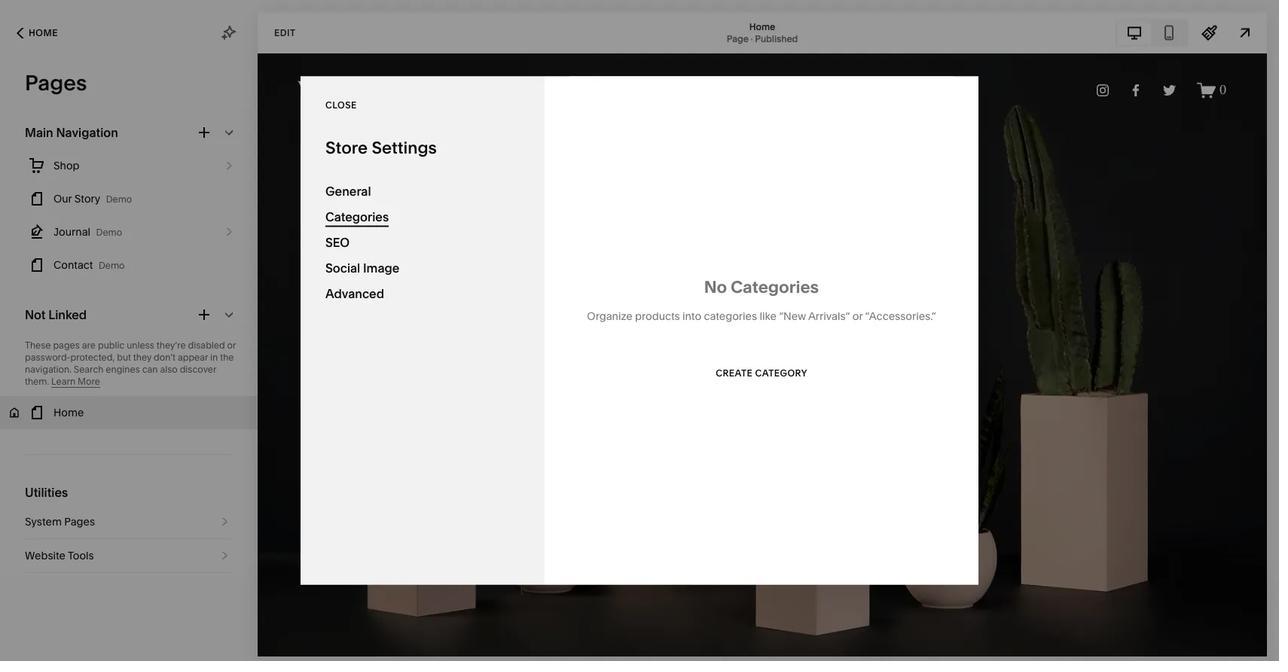 Task type: vqa. For each thing, say whether or not it's contained in the screenshot.
The Set
no



Task type: locate. For each thing, give the bounding box(es) containing it.
1 vertical spatial or
[[227, 340, 236, 351]]

tab list
[[1117, 21, 1186, 45]]

1 home button from the top
[[0, 17, 75, 50]]

0 horizontal spatial in
[[210, 352, 218, 363]]

advanced
[[325, 287, 384, 301]]

1 horizontal spatial in
[[501, 634, 510, 647]]

the inside these pages are public unless they're disabled or password-protected, but they don't appear in the navigation. search engines can also discover them.
[[220, 352, 234, 363]]

or inside these pages are public unless they're disabled or password-protected, but they don't appear in the navigation. search engines can also discover them.
[[227, 340, 236, 351]]

categories
[[704, 310, 757, 323]]

the
[[220, 352, 234, 363], [655, 634, 671, 647]]

journal
[[53, 226, 90, 238]]

0 horizontal spatial or
[[227, 340, 236, 351]]

disabled
[[188, 340, 225, 351]]

1 vertical spatial demo
[[96, 227, 122, 238]]

journal demo
[[53, 226, 122, 238]]

story
[[74, 192, 100, 205]]

0 vertical spatial or
[[853, 310, 863, 323]]

or inside dialog
[[853, 310, 863, 323]]

demo
[[106, 194, 132, 205], [96, 227, 122, 238], [99, 260, 125, 271]]

0 vertical spatial home button
[[0, 17, 75, 50]]

settings
[[372, 137, 437, 157]]

shop
[[53, 159, 80, 172]]

the right get
[[655, 634, 671, 647]]

in down disabled
[[210, 352, 218, 363]]

demo right the journal
[[96, 227, 122, 238]]

0 horizontal spatial the
[[220, 352, 234, 363]]

also
[[160, 364, 178, 375]]

demo for journal
[[96, 227, 122, 238]]

0 vertical spatial categories
[[325, 210, 389, 224]]

upgrade
[[554, 634, 598, 647]]

demo right story
[[106, 194, 132, 205]]

add a new page to the "not linked" navigation group image
[[196, 307, 212, 323]]

0 vertical spatial demo
[[106, 194, 132, 205]]

edit
[[274, 27, 296, 38]]

search
[[74, 364, 104, 375]]

home inside home page · published
[[749, 21, 775, 32]]

pages up main navigation at the top of page
[[25, 70, 87, 96]]

categories down general
[[325, 210, 389, 224]]

engines
[[106, 364, 140, 375]]

pages up tools on the left bottom
[[64, 516, 95, 528]]

now
[[600, 634, 621, 647]]

system
[[25, 516, 62, 528]]

2 vertical spatial demo
[[99, 260, 125, 271]]

1 vertical spatial pages
[[64, 516, 95, 528]]

system pages
[[25, 516, 95, 528]]

ends
[[474, 634, 499, 647]]

demo inside "contact demo"
[[99, 260, 125, 271]]

dialog containing store settings
[[301, 76, 1279, 585]]

close button
[[325, 92, 357, 119]]

in left the 14
[[501, 634, 510, 647]]

our story demo
[[53, 192, 132, 205]]

categories
[[325, 210, 389, 224], [731, 277, 819, 297]]

home
[[749, 21, 775, 32], [29, 27, 58, 38], [53, 406, 84, 419]]

"new
[[779, 310, 806, 323]]

1 vertical spatial categories
[[731, 277, 819, 297]]

dialog
[[301, 76, 1279, 585]]

utilities
[[25, 485, 68, 500]]

or right "arrivals""
[[853, 310, 863, 323]]

they're
[[157, 340, 186, 351]]

main navigation
[[25, 125, 118, 140]]

add a new page to the "main navigation" group image
[[196, 124, 212, 141]]

are
[[82, 340, 96, 351]]

1 vertical spatial in
[[501, 634, 510, 647]]

navigation
[[56, 125, 118, 140]]

0 horizontal spatial categories
[[325, 210, 389, 224]]

pages
[[25, 70, 87, 96], [64, 516, 95, 528]]

2 home button from the top
[[0, 396, 258, 429]]

main
[[25, 125, 53, 140]]

0 vertical spatial in
[[210, 352, 218, 363]]

learn more link
[[51, 376, 100, 388]]

create category button
[[716, 360, 807, 387]]

1 horizontal spatial the
[[655, 634, 671, 647]]

these pages are public unless they're disabled or password-protected, but they don't appear in the navigation. search engines can also discover them.
[[25, 340, 236, 387]]

create category
[[716, 368, 807, 379]]

general link
[[325, 179, 520, 205]]

seo
[[325, 235, 350, 250]]

create
[[716, 368, 753, 379]]

demo inside journal demo
[[96, 227, 122, 238]]

in
[[210, 352, 218, 363], [501, 634, 510, 647]]

home page · published
[[727, 21, 798, 44]]

demo right contact at top
[[99, 260, 125, 271]]

shop button
[[0, 149, 258, 182]]

organize
[[587, 310, 632, 323]]

1 vertical spatial home button
[[0, 396, 258, 429]]

1 horizontal spatial or
[[853, 310, 863, 323]]

don't
[[154, 352, 176, 363]]

or right disabled
[[227, 340, 236, 351]]

or
[[853, 310, 863, 323], [227, 340, 236, 351]]

the down disabled
[[220, 352, 234, 363]]

categories up like
[[731, 277, 819, 297]]

0 vertical spatial the
[[220, 352, 234, 363]]



Task type: describe. For each thing, give the bounding box(es) containing it.
navigation.
[[25, 364, 71, 375]]

organize products into categories like "new arrivals" or "accessories."
[[587, 310, 936, 323]]

pages
[[53, 340, 80, 351]]

social image link
[[325, 256, 520, 281]]

learn
[[51, 376, 75, 387]]

products
[[635, 310, 680, 323]]

them.
[[25, 376, 49, 387]]

days.
[[525, 634, 551, 647]]

discover
[[180, 364, 216, 375]]

more
[[78, 376, 100, 387]]

our
[[53, 192, 72, 205]]

edit button
[[264, 19, 305, 47]]

no categories
[[704, 277, 819, 297]]

store
[[325, 137, 368, 157]]

or for disabled
[[227, 340, 236, 351]]

page
[[727, 33, 749, 44]]

website tools button
[[25, 539, 233, 572]]

0 vertical spatial pages
[[25, 70, 87, 96]]

website tools
[[25, 550, 94, 562]]

demo for contact
[[99, 260, 125, 271]]

but
[[117, 352, 131, 363]]

out
[[702, 634, 718, 647]]

1 horizontal spatial categories
[[731, 277, 819, 297]]

your
[[428, 634, 450, 647]]

arrivals"
[[808, 310, 850, 323]]

website
[[25, 550, 66, 562]]

they
[[133, 352, 152, 363]]

or for arrivals"
[[853, 310, 863, 323]]

"accessories."
[[865, 310, 936, 323]]

not
[[25, 307, 46, 322]]

not linked
[[25, 307, 87, 322]]

password-
[[25, 352, 70, 363]]

social image
[[325, 261, 399, 276]]

learn more
[[51, 376, 100, 387]]

store settings
[[325, 137, 437, 157]]

into
[[683, 310, 701, 323]]

trial
[[453, 634, 471, 647]]

·
[[751, 33, 753, 44]]

your trial ends in 14 days. upgrade now to get the most out of your site.
[[428, 634, 777, 647]]

general
[[325, 184, 371, 199]]

site.
[[757, 634, 777, 647]]

demo inside the our story demo
[[106, 194, 132, 205]]

tools
[[68, 550, 94, 562]]

system pages button
[[25, 505, 233, 539]]

14
[[513, 634, 523, 647]]

linked
[[48, 307, 87, 322]]

contact
[[53, 259, 93, 272]]

like
[[760, 310, 776, 323]]

to
[[624, 634, 634, 647]]

social
[[325, 261, 360, 276]]

categories link
[[325, 205, 520, 230]]

public
[[98, 340, 125, 351]]

published
[[755, 33, 798, 44]]

1 vertical spatial the
[[655, 634, 671, 647]]

unless
[[127, 340, 154, 351]]

category
[[755, 368, 807, 379]]

of
[[720, 634, 730, 647]]

get
[[636, 634, 653, 647]]

advanced link
[[325, 281, 520, 307]]

these
[[25, 340, 51, 351]]

pages inside button
[[64, 516, 95, 528]]

seo link
[[325, 230, 520, 256]]

can
[[142, 364, 158, 375]]

contact demo
[[53, 259, 125, 272]]

protected,
[[70, 352, 115, 363]]

image
[[363, 261, 399, 276]]

close
[[325, 100, 357, 111]]

your
[[732, 634, 754, 647]]

in inside these pages are public unless they're disabled or password-protected, but they don't appear in the navigation. search engines can also discover them.
[[210, 352, 218, 363]]

no
[[704, 277, 727, 297]]

most
[[674, 634, 699, 647]]

appear
[[178, 352, 208, 363]]



